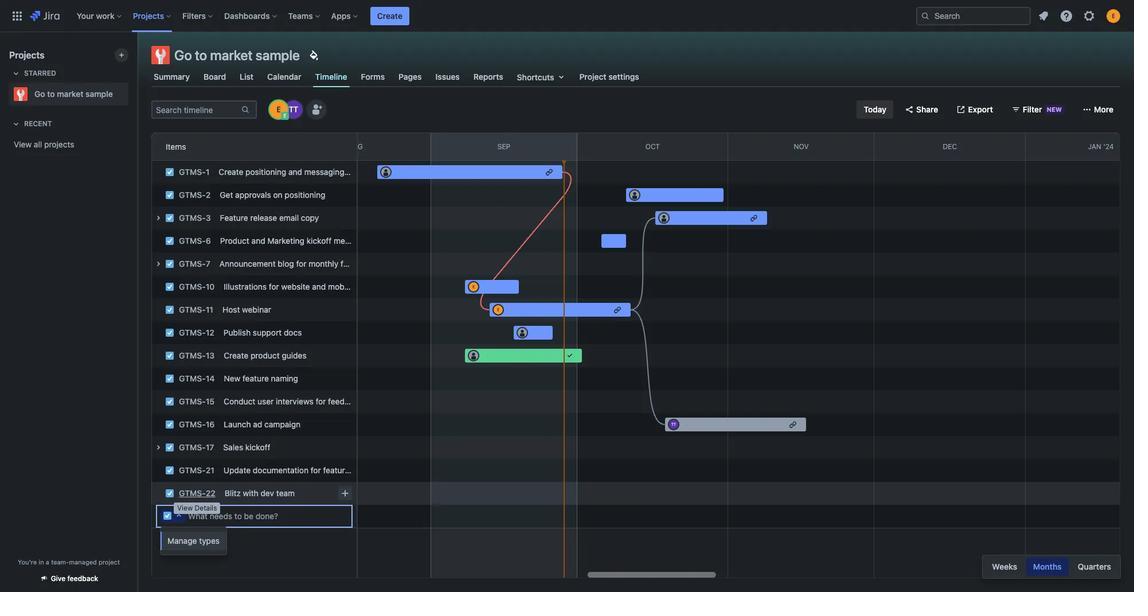 Task type: locate. For each thing, give the bounding box(es) containing it.
14
[[206, 374, 215, 383]]

3 gtms- from the top
[[179, 213, 206, 223]]

remove from starred image
[[125, 87, 139, 101]]

task image left gtms-1
[[165, 168, 174, 177]]

task image for gtms-22
[[165, 489, 174, 498]]

1 vertical spatial market
[[57, 89, 83, 99]]

ad
[[253, 419, 262, 429]]

update documentation for feature update
[[224, 465, 378, 475]]

create child issue image
[[339, 487, 352, 500]]

gtms-14
[[179, 374, 215, 383]]

quarters button
[[1072, 558, 1119, 576]]

user
[[258, 396, 274, 406]]

task image left 'gtms-3' at the top left
[[165, 213, 174, 223]]

gtms- down the gtms-7
[[179, 282, 206, 291]]

1 vertical spatial feedback
[[67, 574, 98, 583]]

release
[[250, 213, 277, 223]]

show child issues image for gtms-7
[[151, 257, 165, 271]]

gtms- down the gtms-6
[[179, 259, 206, 269]]

positioning up get approvals on positioning
[[246, 167, 286, 177]]

15
[[206, 396, 215, 406]]

go to market sample up list
[[174, 47, 300, 63]]

0 horizontal spatial projects
[[9, 50, 45, 60]]

1 vertical spatial go to market sample
[[34, 89, 113, 99]]

view all projects link
[[9, 134, 129, 155]]

10
[[206, 282, 215, 291]]

1 vertical spatial to
[[47, 89, 55, 99]]

to
[[195, 47, 207, 63], [47, 89, 55, 99]]

show child issues image for gtms-17
[[151, 441, 165, 454]]

marketing
[[268, 236, 305, 246]]

give
[[51, 574, 66, 583]]

1 task image from the top
[[165, 190, 174, 200]]

project settings
[[580, 72, 640, 81]]

2 show child issues image from the top
[[151, 257, 165, 271]]

task image left gtms-10
[[165, 282, 174, 291]]

task image left gtms-2 link
[[165, 190, 174, 200]]

gtms- for 3
[[179, 213, 206, 223]]

1 horizontal spatial new
[[1047, 106, 1063, 113]]

filter
[[1024, 104, 1043, 114]]

task image for gtms-12
[[165, 328, 174, 337]]

1 horizontal spatial sample
[[256, 47, 300, 63]]

task image left gtms-6 link at the top left
[[165, 236, 174, 246]]

app
[[355, 282, 369, 291]]

and
[[289, 167, 302, 177], [252, 236, 265, 246], [312, 282, 326, 291]]

1 horizontal spatial market
[[210, 47, 253, 63]]

new feature naming
[[224, 374, 298, 383]]

task image left gtms-21
[[165, 466, 174, 475]]

gtms- down gtms-2
[[179, 213, 206, 223]]

gtms- up gtms-2 link
[[179, 167, 206, 177]]

task image for gtms-11
[[165, 305, 174, 314]]

more button
[[1077, 100, 1121, 119]]

0 horizontal spatial view
[[14, 139, 32, 149]]

primary element
[[7, 0, 917, 32]]

banner containing your work
[[0, 0, 1135, 32]]

settings image
[[1083, 9, 1097, 23]]

create down publish
[[224, 351, 249, 360]]

reports
[[474, 72, 504, 81]]

9 task image from the top
[[165, 489, 174, 498]]

0 vertical spatial go to market sample
[[174, 47, 300, 63]]

gtms- up view details on the left bottom of the page
[[179, 488, 206, 498]]

create right 1 at the left top of page
[[219, 167, 243, 177]]

0 horizontal spatial go
[[34, 89, 45, 99]]

guides
[[282, 351, 307, 360]]

appswitcher icon image
[[10, 9, 24, 23]]

1 horizontal spatial feedback
[[328, 396, 363, 406]]

gtms-14 link
[[179, 374, 215, 383]]

1 gtms- from the top
[[179, 167, 206, 177]]

0 vertical spatial view
[[14, 139, 32, 149]]

gtms- up gtms-17
[[179, 419, 206, 429]]

go to market sample inside go to market sample link
[[34, 89, 113, 99]]

1 horizontal spatial and
[[289, 167, 302, 177]]

show child issues image left the gtms-7
[[151, 257, 165, 271]]

pages link
[[397, 67, 424, 87]]

0 horizontal spatial and
[[252, 236, 265, 246]]

4 task image from the top
[[165, 351, 174, 360]]

gtms- down gtms-11 link in the left of the page
[[179, 328, 206, 337]]

5 task image from the top
[[165, 397, 174, 406]]

3 task image from the top
[[165, 328, 174, 337]]

jira image
[[30, 9, 60, 23], [30, 9, 60, 23]]

feedback right interviews
[[328, 396, 363, 406]]

projects up collapse starred projects image
[[9, 50, 45, 60]]

calendar
[[267, 72, 302, 81]]

task image
[[165, 190, 174, 200], [165, 259, 174, 269], [165, 328, 174, 337], [165, 351, 174, 360], [165, 397, 174, 406], [165, 420, 174, 429], [165, 443, 174, 452], [165, 466, 174, 475], [165, 489, 174, 498]]

publish
[[224, 328, 251, 337]]

2 vertical spatial show child issues image
[[151, 441, 165, 454]]

terry turtle image
[[285, 100, 303, 119]]

projects button
[[130, 7, 176, 25]]

task image left gtms-22
[[165, 489, 174, 498]]

webinar
[[242, 305, 271, 314]]

5 gtms- from the top
[[179, 259, 206, 269]]

4 gtms- from the top
[[179, 236, 206, 246]]

dashboards
[[224, 11, 270, 20]]

0 horizontal spatial market
[[57, 89, 83, 99]]

all
[[34, 139, 42, 149]]

new right 14 at left
[[224, 374, 241, 383]]

go up summary
[[174, 47, 192, 63]]

banner
[[0, 0, 1135, 32]]

gtms- down gtms-1
[[179, 190, 206, 200]]

feedback down managed
[[67, 574, 98, 583]]

gtms- for 17
[[179, 442, 206, 452]]

board
[[204, 72, 226, 81]]

2 vertical spatial and
[[312, 282, 326, 291]]

blog
[[278, 259, 294, 269]]

for
[[347, 167, 357, 177], [296, 259, 307, 269], [269, 282, 279, 291], [316, 396, 326, 406], [311, 465, 321, 475]]

0 vertical spatial and
[[289, 167, 302, 177]]

1 horizontal spatial view
[[177, 504, 193, 512]]

gtms- for 2
[[179, 190, 206, 200]]

host webinar
[[223, 305, 271, 314]]

gtms- down gtms-17 link
[[179, 465, 206, 475]]

0 horizontal spatial sample
[[86, 89, 113, 99]]

for right blog on the top of page
[[296, 259, 307, 269]]

collapse recent projects image
[[9, 117, 23, 131]]

list
[[240, 72, 254, 81]]

create button
[[371, 7, 410, 25]]

meeting
[[334, 236, 364, 246]]

2 horizontal spatial and
[[312, 282, 326, 291]]

gtms- up gtms-12 link
[[179, 305, 206, 314]]

15 gtms- from the top
[[179, 488, 206, 498]]

project
[[99, 558, 120, 566]]

1 vertical spatial create
[[219, 167, 243, 177]]

gtms- up gtms-7 "link"
[[179, 236, 206, 246]]

announcement
[[220, 259, 276, 269]]

task image left gtms-17
[[165, 443, 174, 452]]

view left all
[[14, 139, 32, 149]]

reports link
[[471, 67, 506, 87]]

10 gtms- from the top
[[179, 374, 206, 383]]

for right interviews
[[316, 396, 326, 406]]

interviews
[[276, 396, 314, 406]]

go down starred
[[34, 89, 45, 99]]

0 vertical spatial to
[[195, 47, 207, 63]]

managed
[[69, 558, 97, 566]]

gtms- up gtms-15
[[179, 374, 206, 383]]

project settings link
[[578, 67, 642, 87]]

your profile and settings image
[[1107, 9, 1121, 23]]

nov
[[794, 142, 809, 151]]

0 vertical spatial show child issues image
[[151, 211, 165, 225]]

8 task image from the top
[[165, 466, 174, 475]]

sample left remove from starred "image"
[[86, 89, 113, 99]]

gtms- up gtms-16 "link"
[[179, 396, 206, 406]]

update
[[352, 465, 378, 475]]

your work button
[[73, 7, 126, 25]]

gtms- for 12
[[179, 328, 206, 337]]

2 task image from the top
[[165, 259, 174, 269]]

3
[[206, 213, 211, 223]]

kickoff
[[307, 236, 332, 246], [246, 442, 271, 452]]

gtms-6
[[179, 236, 211, 246]]

0 vertical spatial new
[[1047, 106, 1063, 113]]

view
[[14, 139, 32, 149], [177, 504, 193, 512]]

3 show child issues image from the top
[[151, 441, 165, 454]]

collapse starred projects image
[[9, 67, 23, 80]]

sales
[[223, 442, 243, 452]]

6 task image from the top
[[165, 420, 174, 429]]

7 task image from the top
[[165, 443, 174, 452]]

gtms-10
[[179, 282, 215, 291]]

13 gtms- from the top
[[179, 442, 206, 452]]

go to market sample down starred
[[34, 89, 113, 99]]

1 vertical spatial show child issues image
[[151, 257, 165, 271]]

go
[[174, 47, 192, 63], [34, 89, 45, 99]]

task image for gtms-13
[[165, 351, 174, 360]]

view details
[[177, 504, 217, 512]]

dashboards button
[[221, 7, 282, 25]]

0 vertical spatial create
[[377, 11, 403, 20]]

1 show child issues image from the top
[[151, 211, 165, 225]]

and left messaging
[[289, 167, 302, 177]]

projects right work
[[133, 11, 164, 20]]

share button
[[899, 100, 946, 119]]

tab list
[[145, 67, 1128, 87]]

0 horizontal spatial go to market sample
[[34, 89, 113, 99]]

7 gtms- from the top
[[179, 305, 206, 314]]

apps button
[[328, 7, 363, 25]]

and down release
[[252, 236, 265, 246]]

2 vertical spatial create
[[224, 351, 249, 360]]

board link
[[201, 67, 228, 87]]

gtms-13 link
[[179, 351, 215, 360]]

feedback
[[328, 396, 363, 406], [67, 574, 98, 583]]

give feedback
[[51, 574, 98, 583]]

feature right new
[[377, 167, 403, 177]]

1 vertical spatial kickoff
[[246, 442, 271, 452]]

6 gtms- from the top
[[179, 282, 206, 291]]

0 vertical spatial kickoff
[[307, 236, 332, 246]]

1 vertical spatial and
[[252, 236, 265, 246]]

14 gtms- from the top
[[179, 465, 206, 475]]

show child issues image left gtms-3 link
[[151, 211, 165, 225]]

task image left the gtms-7
[[165, 259, 174, 269]]

task image for gtms-3
[[165, 213, 174, 223]]

blitz with dev team
[[225, 488, 295, 498]]

to up board
[[195, 47, 207, 63]]

task image left gtms-15 link
[[165, 397, 174, 406]]

11
[[206, 305, 213, 314]]

gtms- for 6
[[179, 236, 206, 246]]

0 horizontal spatial feedback
[[67, 574, 98, 583]]

gtms- for 7
[[179, 259, 206, 269]]

1 vertical spatial sample
[[86, 89, 113, 99]]

show child issues image left gtms-17
[[151, 441, 165, 454]]

9 gtms- from the top
[[179, 351, 206, 360]]

today
[[864, 104, 887, 114]]

create right apps dropdown button
[[377, 11, 403, 20]]

1 horizontal spatial to
[[195, 47, 207, 63]]

sample up calendar
[[256, 47, 300, 63]]

give feedback button
[[33, 569, 105, 588]]

0 horizontal spatial to
[[47, 89, 55, 99]]

task image left gtms-16 "link"
[[165, 420, 174, 429]]

gtms- down gtms-12
[[179, 351, 206, 360]]

view down gtms-22
[[177, 504, 193, 512]]

0 vertical spatial market
[[210, 47, 253, 63]]

on
[[273, 190, 283, 200]]

task image
[[165, 168, 174, 177], [165, 213, 174, 223], [165, 236, 174, 246], [165, 282, 174, 291], [165, 305, 174, 314], [165, 374, 174, 383], [163, 511, 172, 520]]

support
[[253, 328, 282, 337]]

kickoff down ad
[[246, 442, 271, 452]]

1 horizontal spatial go
[[174, 47, 192, 63]]

1 horizontal spatial projects
[[133, 11, 164, 20]]

kickoff up monthly
[[307, 236, 332, 246]]

gtms- for 10
[[179, 282, 206, 291]]

positioning up the copy
[[285, 190, 326, 200]]

0 vertical spatial go
[[174, 47, 192, 63]]

task image for gtms-10
[[165, 282, 174, 291]]

0 horizontal spatial kickoff
[[246, 442, 271, 452]]

task image left gtms-14 link
[[165, 374, 174, 383]]

gtms- up gtms-21
[[179, 442, 206, 452]]

0 horizontal spatial new
[[224, 374, 241, 383]]

show child issues image
[[151, 211, 165, 225], [151, 257, 165, 271], [151, 441, 165, 454]]

search image
[[921, 11, 931, 20]]

product
[[251, 351, 280, 360]]

product and marketing kickoff meeting
[[220, 236, 364, 246]]

go to market sample
[[174, 47, 300, 63], [34, 89, 113, 99]]

feature
[[377, 167, 403, 177], [341, 259, 367, 269], [243, 374, 269, 383], [323, 465, 350, 475]]

create inside button
[[377, 11, 403, 20]]

to down starred
[[47, 89, 55, 99]]

8 gtms- from the top
[[179, 328, 206, 337]]

dec
[[944, 142, 958, 151]]

11 gtms- from the top
[[179, 396, 206, 406]]

new right filter
[[1047, 106, 1063, 113]]

and left mobile at left top
[[312, 282, 326, 291]]

task image left gtms-12 link
[[165, 328, 174, 337]]

task image left gtms-13 link on the left bottom of the page
[[165, 351, 174, 360]]

create product guides
[[224, 351, 307, 360]]

gtms-21
[[179, 465, 215, 475]]

market up view all projects link
[[57, 89, 83, 99]]

12 gtms- from the top
[[179, 419, 206, 429]]

create positioning and messaging for new feature
[[219, 167, 403, 177]]

task image left gtms-11
[[165, 305, 174, 314]]

get approvals on positioning
[[220, 190, 326, 200]]

starred
[[24, 69, 56, 77]]

market up list
[[210, 47, 253, 63]]

team
[[276, 488, 295, 498]]

1 vertical spatial view
[[177, 504, 193, 512]]

update
[[224, 465, 251, 475]]

0 vertical spatial projects
[[133, 11, 164, 20]]

gtms- for 13
[[179, 351, 206, 360]]

view inside tooltip
[[177, 504, 193, 512]]

2 gtms- from the top
[[179, 190, 206, 200]]



Task type: describe. For each thing, give the bounding box(es) containing it.
calendar link
[[265, 67, 304, 87]]

gtms-17
[[179, 442, 214, 452]]

0 vertical spatial positioning
[[246, 167, 286, 177]]

documentation
[[253, 465, 309, 475]]

task image up manage
[[163, 511, 172, 520]]

task image for gtms-2
[[165, 190, 174, 200]]

quarters
[[1079, 562, 1112, 571]]

help image
[[1060, 9, 1074, 23]]

forms
[[361, 72, 385, 81]]

gtms- for 21
[[179, 465, 206, 475]]

blitz
[[225, 488, 241, 498]]

oct
[[646, 142, 660, 151]]

7
[[206, 259, 210, 269]]

export
[[969, 104, 994, 114]]

set background color image
[[307, 48, 321, 62]]

0 vertical spatial sample
[[256, 47, 300, 63]]

sidebar navigation image
[[125, 46, 150, 69]]

go to market sample link
[[9, 83, 124, 106]]

eloisefrancis23 image
[[270, 100, 288, 119]]

list link
[[238, 67, 256, 87]]

gtms- for 14
[[179, 374, 206, 383]]

create project image
[[117, 50, 126, 60]]

Search field
[[917, 7, 1032, 25]]

you're
[[18, 558, 37, 566]]

gtms-2
[[179, 190, 211, 200]]

new inside the filter new
[[1047, 106, 1063, 113]]

host
[[223, 305, 240, 314]]

sep
[[498, 142, 511, 151]]

details
[[195, 504, 217, 512]]

gtms-7
[[179, 259, 210, 269]]

summary
[[154, 72, 190, 81]]

feature release email copy
[[220, 213, 319, 223]]

1 vertical spatial projects
[[9, 50, 45, 60]]

gtms-3 link
[[179, 213, 211, 223]]

gtms-6 link
[[179, 236, 211, 246]]

manage
[[168, 536, 197, 546]]

gtms-11
[[179, 305, 213, 314]]

gtms- for 15
[[179, 396, 206, 406]]

feature up create child issue icon
[[323, 465, 350, 475]]

task image for gtms-14
[[165, 374, 174, 383]]

gtms-12
[[179, 328, 215, 337]]

gtms-11 link
[[179, 305, 213, 314]]

jan '24
[[1089, 142, 1115, 151]]

task image for gtms-7
[[165, 259, 174, 269]]

a
[[46, 558, 49, 566]]

timeline
[[315, 72, 347, 81]]

What needs to be done? - Press the "Enter" key to submit or the "Escape" key to cancel. text field
[[188, 510, 344, 522]]

gtms-1 link
[[179, 167, 210, 177]]

add people image
[[310, 103, 324, 116]]

issues link
[[434, 67, 462, 87]]

email
[[279, 213, 299, 223]]

view for view details
[[177, 504, 193, 512]]

gtms- for 11
[[179, 305, 206, 314]]

for left website
[[269, 282, 279, 291]]

1 vertical spatial go
[[34, 89, 45, 99]]

gtms- for 1
[[179, 167, 206, 177]]

aug
[[348, 142, 363, 151]]

gtms- for 16
[[179, 419, 206, 429]]

team-
[[51, 558, 69, 566]]

task image for gtms-1
[[165, 168, 174, 177]]

conduct
[[224, 396, 256, 406]]

illustrations
[[224, 282, 267, 291]]

for left new
[[347, 167, 357, 177]]

feature down product
[[243, 374, 269, 383]]

campaign
[[265, 419, 301, 429]]

naming
[[271, 374, 298, 383]]

you're in a team-managed project
[[18, 558, 120, 566]]

create for create product guides
[[224, 351, 249, 360]]

tab list containing timeline
[[145, 67, 1128, 87]]

gtms-21 link
[[179, 465, 215, 475]]

task image for gtms-15
[[165, 397, 174, 406]]

1 horizontal spatial go to market sample
[[174, 47, 300, 63]]

view for view all projects
[[14, 139, 32, 149]]

export button
[[950, 100, 1001, 119]]

Search timeline text field
[[153, 102, 240, 118]]

with
[[243, 488, 259, 498]]

weeks
[[993, 562, 1018, 571]]

new
[[359, 167, 374, 177]]

forms link
[[359, 67, 387, 87]]

create for create
[[377, 11, 403, 20]]

gtms-3
[[179, 213, 211, 223]]

mobile
[[328, 282, 353, 291]]

task image for gtms-6
[[165, 236, 174, 246]]

gtms-17 link
[[179, 442, 214, 452]]

for right documentation
[[311, 465, 321, 475]]

approvals
[[235, 190, 271, 200]]

weeks button
[[986, 558, 1025, 576]]

issues
[[436, 72, 460, 81]]

'24
[[1104, 142, 1115, 151]]

publish support docs
[[224, 328, 302, 337]]

1 vertical spatial positioning
[[285, 190, 326, 200]]

1 horizontal spatial kickoff
[[307, 236, 332, 246]]

jan
[[1089, 142, 1102, 151]]

notifications image
[[1037, 9, 1051, 23]]

teams button
[[285, 7, 325, 25]]

feature
[[220, 213, 248, 223]]

gtms-7 link
[[179, 259, 210, 269]]

feature down meeting
[[341, 259, 367, 269]]

1 vertical spatial new
[[224, 374, 241, 383]]

gtms-10 link
[[179, 282, 215, 291]]

view details tooltip
[[174, 503, 221, 514]]

feedback inside button
[[67, 574, 98, 583]]

dev
[[261, 488, 274, 498]]

gtms- for 22
[[179, 488, 206, 498]]

manage types
[[168, 536, 220, 546]]

show child issues image for gtms-3
[[151, 211, 165, 225]]

gtms-22 link
[[179, 488, 216, 498]]

task image for gtms-21
[[165, 466, 174, 475]]

0 vertical spatial feedback
[[328, 396, 363, 406]]

months button
[[1027, 558, 1069, 576]]

filters button
[[179, 7, 218, 25]]

launch
[[224, 419, 251, 429]]

projects inside projects popup button
[[133, 11, 164, 20]]

gtms-16
[[179, 419, 215, 429]]

task image for gtms-16
[[165, 420, 174, 429]]

share
[[917, 104, 939, 114]]

illustrations for website and mobile app
[[224, 282, 369, 291]]

22
[[206, 488, 216, 498]]

today button
[[857, 100, 894, 119]]

your work
[[77, 11, 115, 20]]

your
[[77, 11, 94, 20]]

task image for gtms-17
[[165, 443, 174, 452]]

filter new
[[1024, 104, 1063, 114]]

create for create positioning and messaging for new feature
[[219, 167, 243, 177]]

pages
[[399, 72, 422, 81]]

recent
[[24, 119, 52, 128]]



Task type: vqa. For each thing, say whether or not it's contained in the screenshot.
Host webinar
yes



